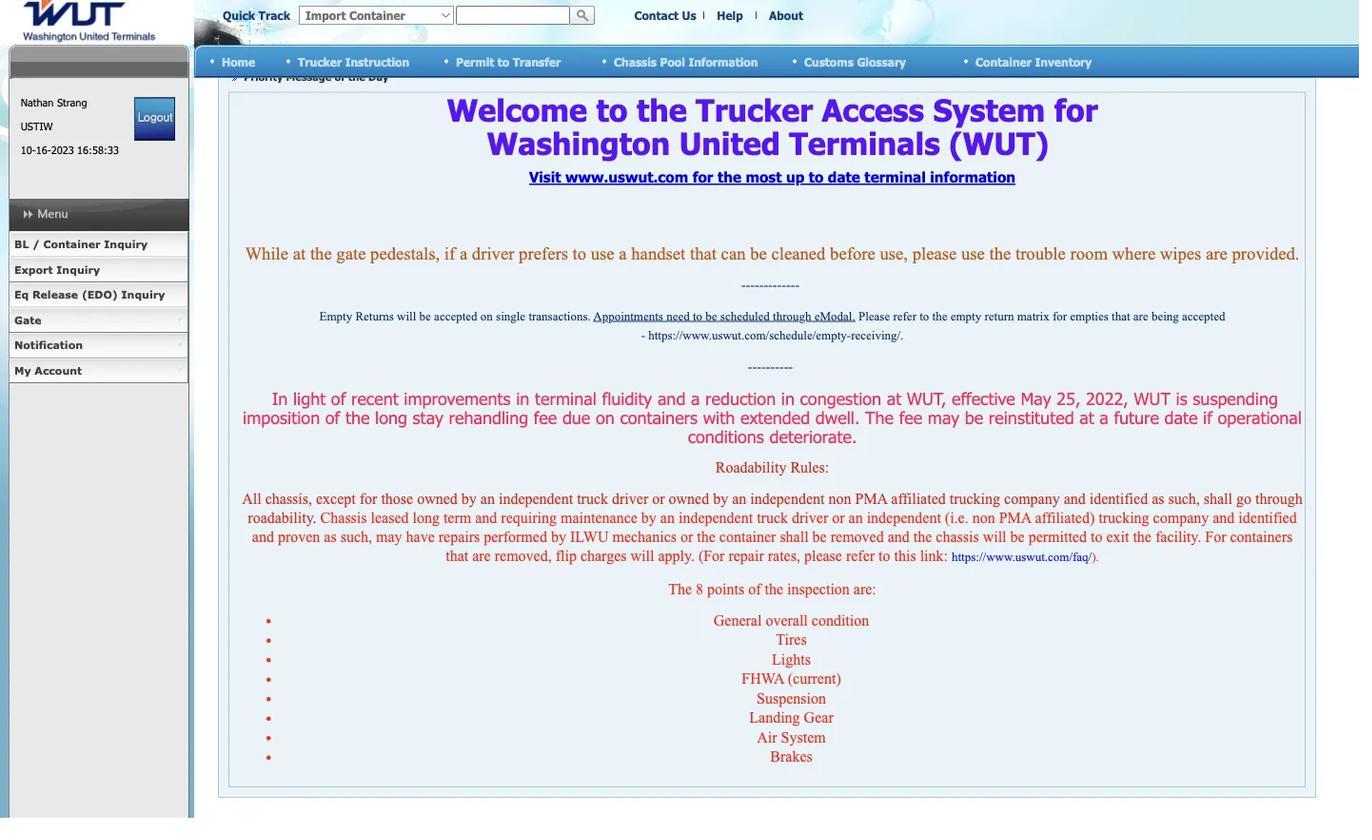 Task type: describe. For each thing, give the bounding box(es) containing it.
chassis pool information
[[614, 54, 758, 68]]

permit to transfer
[[456, 54, 561, 68]]

contact us link
[[634, 8, 696, 22]]

container inventory
[[975, 54, 1092, 68]]

eq
[[14, 288, 29, 301]]

help
[[717, 8, 743, 22]]

nathan strang
[[21, 96, 87, 109]]

2023
[[51, 144, 74, 157]]

export
[[14, 263, 53, 276]]

(edo)
[[82, 288, 118, 301]]

release
[[32, 288, 78, 301]]

eq release (edo) inquiry link
[[9, 283, 188, 308]]

16-
[[36, 144, 51, 157]]

nathan
[[21, 96, 54, 109]]

notification
[[14, 339, 83, 352]]

track
[[258, 8, 290, 22]]

gate
[[14, 314, 41, 326]]

contact
[[634, 8, 679, 22]]

gate link
[[9, 308, 188, 333]]

transfer
[[513, 54, 561, 68]]

notification link
[[9, 333, 188, 358]]

10-16-2023 16:58:33
[[21, 144, 119, 157]]

customs
[[804, 54, 854, 68]]

about link
[[769, 8, 803, 22]]

my account link
[[9, 358, 188, 384]]

10-
[[21, 144, 36, 157]]

inquiry for (edo)
[[121, 288, 165, 301]]



Task type: locate. For each thing, give the bounding box(es) containing it.
inquiry down bl / container inquiry
[[56, 263, 100, 276]]

16:58:33
[[77, 144, 119, 157]]

bl
[[14, 238, 29, 251]]

0 vertical spatial inquiry
[[104, 238, 148, 251]]

quick
[[223, 8, 255, 22]]

export inquiry
[[14, 263, 100, 276]]

inquiry for container
[[104, 238, 148, 251]]

export inquiry link
[[9, 257, 188, 283]]

pool
[[660, 54, 685, 68]]

contact us
[[634, 8, 696, 22]]

container up export inquiry
[[43, 238, 100, 251]]

eq release (edo) inquiry
[[14, 288, 165, 301]]

bl / container inquiry
[[14, 238, 148, 251]]

0 vertical spatial container
[[975, 54, 1032, 68]]

0 horizontal spatial container
[[43, 238, 100, 251]]

information
[[688, 54, 758, 68]]

/
[[32, 238, 40, 251]]

inquiry inside export inquiry link
[[56, 263, 100, 276]]

quick track
[[223, 8, 290, 22]]

my
[[14, 364, 31, 377]]

ustiw
[[21, 120, 53, 133]]

customs glossary
[[804, 54, 906, 68]]

container
[[975, 54, 1032, 68], [43, 238, 100, 251]]

us
[[682, 8, 696, 22]]

2 vertical spatial inquiry
[[121, 288, 165, 301]]

trucker
[[298, 54, 342, 68]]

to
[[498, 54, 509, 68]]

home
[[222, 54, 255, 68]]

inquiry up export inquiry link
[[104, 238, 148, 251]]

account
[[35, 364, 82, 377]]

chassis
[[614, 54, 657, 68]]

inquiry
[[104, 238, 148, 251], [56, 263, 100, 276], [121, 288, 165, 301]]

bl / container inquiry link
[[9, 232, 188, 257]]

login image
[[134, 97, 175, 141]]

inventory
[[1035, 54, 1092, 68]]

container left inventory
[[975, 54, 1032, 68]]

instruction
[[345, 54, 409, 68]]

help link
[[717, 8, 743, 22]]

None text field
[[456, 6, 570, 25]]

1 vertical spatial inquiry
[[56, 263, 100, 276]]

about
[[769, 8, 803, 22]]

inquiry right (edo)
[[121, 288, 165, 301]]

1 horizontal spatial container
[[975, 54, 1032, 68]]

trucker instruction
[[298, 54, 409, 68]]

1 vertical spatial container
[[43, 238, 100, 251]]

my account
[[14, 364, 82, 377]]

permit
[[456, 54, 494, 68]]

inquiry inside eq release (edo) inquiry link
[[121, 288, 165, 301]]

glossary
[[857, 54, 906, 68]]

strang
[[57, 96, 87, 109]]

inquiry inside bl / container inquiry link
[[104, 238, 148, 251]]



Task type: vqa. For each thing, say whether or not it's contained in the screenshot.
Find Password
no



